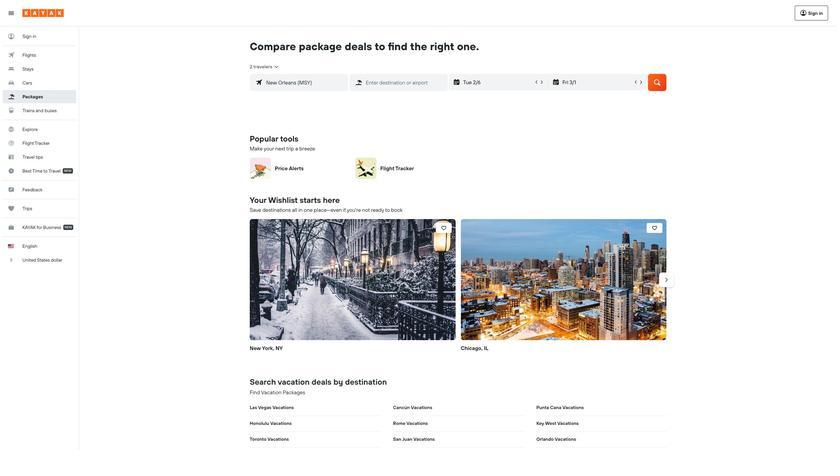 Task type: vqa. For each thing, say whether or not it's contained in the screenshot.
'United States (English)' icon
yes



Task type: locate. For each thing, give the bounding box(es) containing it.
new york, ny element
[[250, 219, 456, 340]]

Origin input text field
[[262, 78, 348, 87]]

navigation menu image
[[8, 10, 15, 16]]

Start date field
[[463, 78, 534, 86]]

chicago, il element
[[461, 219, 667, 340]]

united states (english) image
[[8, 244, 14, 248]]

your wishlist starts here carousel region
[[247, 217, 674, 363]]



Task type: describe. For each thing, give the bounding box(es) containing it.
End date field
[[562, 78, 634, 86]]

forward image
[[664, 276, 670, 283]]

Destination input text field
[[362, 78, 447, 87]]



